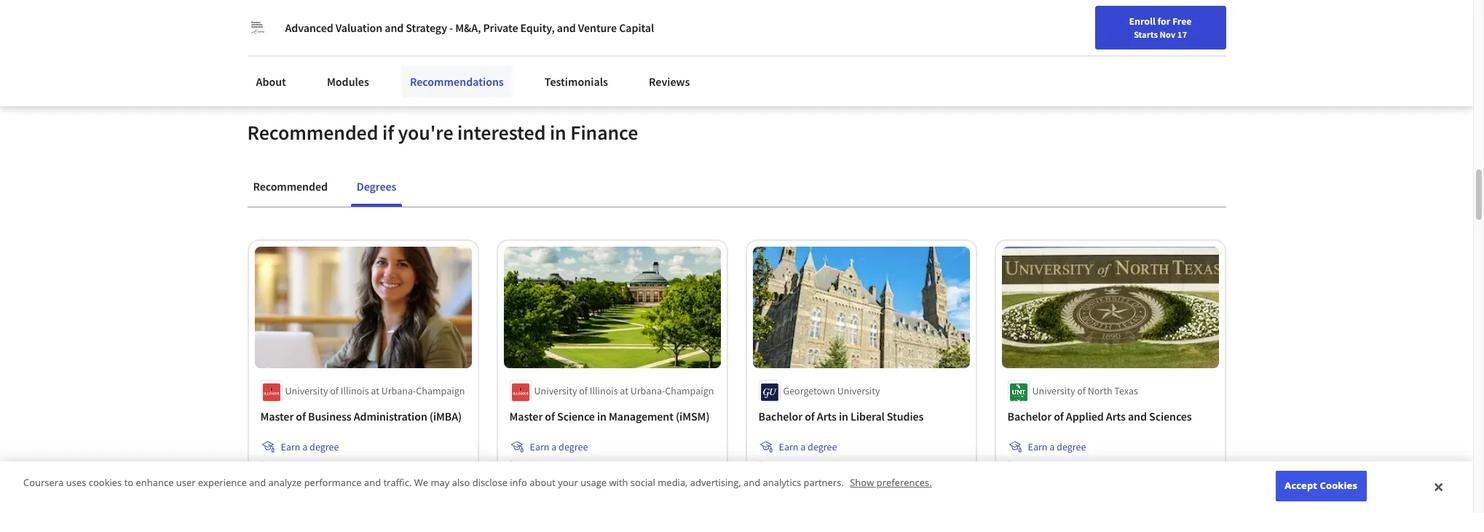 Task type: describe. For each thing, give the bounding box(es) containing it.
urbana- for (imba)
[[382, 385, 416, 398]]

master for master of science in management (imsm)
[[510, 410, 543, 424]]

earn for arts
[[779, 441, 799, 454]]

reviews
[[649, 74, 690, 89]]

north
[[1088, 385, 1113, 398]]

degree for arts
[[808, 441, 837, 454]]

traffic.
[[384, 477, 412, 490]]

a for science
[[552, 441, 557, 454]]

also
[[452, 477, 470, 490]]

master of business administration (imba)
[[260, 410, 462, 424]]

a for business
[[303, 441, 308, 454]]

for
[[1158, 15, 1171, 28]]

(imsm)
[[676, 410, 710, 424]]

science
[[557, 410, 595, 424]]

accept cookies button
[[1276, 472, 1367, 502]]

at for in
[[620, 385, 629, 398]]

disclose
[[473, 477, 508, 490]]

master of science in management (imsm)
[[510, 410, 710, 424]]

strategy
[[406, 20, 447, 35]]

17
[[1178, 28, 1188, 40]]

earn a degree for business
[[281, 441, 339, 454]]

advanced
[[285, 20, 333, 35]]

cookies
[[89, 477, 122, 490]]

in for bachelor
[[839, 410, 849, 424]]

starts
[[1134, 28, 1158, 40]]

you're
[[398, 119, 454, 146]]

bachelor of applied arts and sciences
[[1008, 410, 1192, 424]]

erasmus university rotterdam image
[[247, 17, 268, 38]]

performance
[[304, 477, 362, 490]]

of left science
[[545, 410, 555, 424]]

earn for applied
[[1028, 441, 1048, 454]]

if
[[382, 119, 394, 146]]

usage
[[581, 477, 607, 490]]

accept cookies
[[1286, 480, 1358, 493]]

enroll for free starts nov 17
[[1130, 15, 1192, 40]]

coursera uses cookies to enhance user experience and analyze performance and traffic. we may also disclose info about your usage with social media, advertising, and analytics partners. show preferences.
[[23, 477, 932, 490]]

erasmus university rotterdam link
[[989, 10, 1139, 27]]

may
[[431, 477, 450, 490]]

analytics
[[763, 477, 802, 490]]

earn a degree for applied
[[1028, 441, 1087, 454]]

urbana- for management
[[631, 385, 665, 398]]

0 horizontal spatial in
[[550, 119, 567, 146]]

(imba)
[[430, 410, 462, 424]]

bachelor for bachelor of arts in liberal studies
[[759, 410, 803, 424]]

degree for science
[[559, 441, 588, 454]]

a for applied
[[1050, 441, 1055, 454]]

applied
[[1067, 410, 1104, 424]]

georgetown
[[784, 385, 836, 398]]

about
[[256, 74, 286, 89]]

administration
[[354, 410, 428, 424]]

of up business
[[330, 385, 339, 398]]

master of science in management (imsm) link
[[510, 408, 715, 426]]

degrees
[[357, 179, 397, 194]]

show
[[850, 477, 875, 490]]

champaign for (imba)
[[416, 385, 465, 398]]

2 arts from the left
[[1107, 410, 1126, 424]]

earn for science
[[530, 441, 550, 454]]

cookies
[[1321, 480, 1358, 493]]

recommendation tabs tab list
[[247, 169, 1227, 207]]

to
[[124, 477, 133, 490]]

partners.
[[804, 477, 844, 490]]

with
[[609, 477, 628, 490]]

earn for business
[[281, 441, 301, 454]]

testimonials
[[545, 74, 608, 89]]

enroll
[[1130, 15, 1156, 28]]

university of north texas
[[1033, 385, 1139, 398]]

coursera
[[23, 477, 64, 490]]

erasmus university rotterdam
[[989, 11, 1139, 26]]

equity,
[[521, 20, 555, 35]]

of down georgetown on the bottom right of the page
[[805, 410, 815, 424]]

universities link
[[210, 0, 297, 29]]

and left traffic.
[[364, 477, 381, 490]]

degrees button
[[351, 169, 402, 204]]

degree for bachelor of arts in liberal studies
[[759, 459, 789, 472]]

we
[[414, 477, 429, 490]]

champaign for management
[[665, 385, 714, 398]]

degree for master of business administration (imba)
[[260, 459, 290, 472]]

and left "strategy"
[[385, 20, 404, 35]]

accept
[[1286, 480, 1318, 493]]

georgetown university
[[784, 385, 881, 398]]

degree for master of science in management (imsm)
[[510, 459, 540, 472]]

media,
[[658, 477, 688, 490]]

and left analyze
[[249, 477, 266, 490]]

studies
[[887, 410, 924, 424]]

testimonials link
[[536, 66, 617, 98]]

university of illinois at urbana-champaign for in
[[534, 385, 714, 398]]

and down texas
[[1129, 410, 1148, 424]]

modules
[[327, 74, 369, 89]]

texas
[[1115, 385, 1139, 398]]

reviews link
[[640, 66, 699, 98]]

in for master
[[597, 410, 607, 424]]



Task type: vqa. For each thing, say whether or not it's contained in the screenshot.
third ( from the top of the page
no



Task type: locate. For each thing, give the bounding box(es) containing it.
advertising,
[[691, 477, 741, 490]]

0 horizontal spatial master
[[260, 410, 294, 424]]

earn a degree down applied
[[1028, 441, 1087, 454]]

2 earn from the left
[[530, 441, 550, 454]]

arts down texas
[[1107, 410, 1126, 424]]

earn a degree for arts
[[779, 441, 837, 454]]

1 urbana- from the left
[[382, 385, 416, 398]]

enhance
[[136, 477, 174, 490]]

recommended inside button
[[253, 179, 328, 194]]

universities
[[232, 7, 291, 22]]

1 degree from the left
[[260, 459, 290, 472]]

urbana- up management at the bottom left
[[631, 385, 665, 398]]

of left business
[[296, 410, 306, 424]]

1 bachelor from the left
[[759, 410, 803, 424]]

2 champaign from the left
[[665, 385, 714, 398]]

degree for applied
[[1057, 441, 1087, 454]]

1 university of illinois at urbana-champaign from the left
[[285, 385, 465, 398]]

university of illinois at urbana-champaign up master of business administration (imba) link at the left bottom of page
[[285, 385, 465, 398]]

illinois up master of science in management (imsm)
[[590, 385, 618, 398]]

recommended if you're interested in finance
[[247, 119, 639, 146]]

2 horizontal spatial in
[[839, 410, 849, 424]]

liberal
[[851, 410, 885, 424]]

master for master of business administration (imba)
[[260, 410, 294, 424]]

degree for business
[[310, 441, 339, 454]]

at up master of business administration (imba) link at the left bottom of page
[[371, 385, 380, 398]]

3 earn a degree from the left
[[779, 441, 837, 454]]

1 earn from the left
[[281, 441, 301, 454]]

2 illinois from the left
[[590, 385, 618, 398]]

venture
[[578, 20, 617, 35]]

degree down applied
[[1057, 441, 1087, 454]]

recommended for recommended if you're interested in finance
[[247, 119, 378, 146]]

management
[[609, 410, 674, 424]]

a down bachelor of applied arts and sciences
[[1050, 441, 1055, 454]]

bachelor inside bachelor of arts in liberal studies link
[[759, 410, 803, 424]]

university
[[1033, 11, 1084, 26], [285, 385, 328, 398], [534, 385, 577, 398], [838, 385, 881, 398], [1033, 385, 1076, 398]]

degree down business
[[310, 441, 339, 454]]

1 horizontal spatial bachelor
[[1008, 410, 1052, 424]]

2 degree from the left
[[559, 441, 588, 454]]

of left applied
[[1054, 410, 1064, 424]]

university of illinois at urbana-champaign
[[285, 385, 465, 398], [534, 385, 714, 398]]

bachelor for bachelor of applied arts and sciences
[[1008, 410, 1052, 424]]

1 champaign from the left
[[416, 385, 465, 398]]

1 horizontal spatial at
[[620, 385, 629, 398]]

erasmus
[[989, 11, 1031, 26]]

0 horizontal spatial urbana-
[[382, 385, 416, 398]]

earn a degree up partners.
[[779, 441, 837, 454]]

2 earn a degree from the left
[[530, 441, 588, 454]]

1 horizontal spatial arts
[[1107, 410, 1126, 424]]

1 vertical spatial recommended
[[253, 179, 328, 194]]

recommended
[[247, 119, 378, 146], [253, 179, 328, 194]]

free
[[1173, 15, 1192, 28]]

degree for bachelor of applied arts and sciences
[[1008, 459, 1038, 472]]

4 degree from the left
[[1057, 441, 1087, 454]]

university for master of science in management (imsm)
[[534, 385, 577, 398]]

earn a degree down business
[[281, 441, 339, 454]]

university up bachelor of arts in liberal studies link
[[838, 385, 881, 398]]

bachelor of arts in liberal studies link
[[759, 408, 964, 426]]

degree
[[310, 441, 339, 454], [559, 441, 588, 454], [808, 441, 837, 454], [1057, 441, 1087, 454]]

1 horizontal spatial illinois
[[590, 385, 618, 398]]

earn up analytics on the bottom right of page
[[779, 441, 799, 454]]

university up business
[[285, 385, 328, 398]]

analyze
[[269, 477, 302, 490]]

champaign up (imsm)
[[665, 385, 714, 398]]

show preferences. link
[[850, 477, 932, 490]]

urbana-
[[382, 385, 416, 398], [631, 385, 665, 398]]

in right science
[[597, 410, 607, 424]]

1 arts from the left
[[817, 410, 837, 424]]

university for master of business administration (imba)
[[285, 385, 328, 398]]

1 illinois from the left
[[341, 385, 369, 398]]

degree down science
[[559, 441, 588, 454]]

1 horizontal spatial urbana-
[[631, 385, 665, 398]]

of
[[330, 385, 339, 398], [579, 385, 588, 398], [1078, 385, 1086, 398], [296, 410, 306, 424], [545, 410, 555, 424], [805, 410, 815, 424], [1054, 410, 1064, 424]]

bachelor inside bachelor of applied arts and sciences link
[[1008, 410, 1052, 424]]

university right erasmus
[[1033, 11, 1084, 26]]

1 horizontal spatial in
[[597, 410, 607, 424]]

4 earn from the left
[[1028, 441, 1048, 454]]

4 earn a degree from the left
[[1028, 441, 1087, 454]]

private
[[483, 20, 518, 35]]

bachelor down georgetown on the bottom right of the page
[[759, 410, 803, 424]]

a up about
[[552, 441, 557, 454]]

earn up about
[[530, 441, 550, 454]]

recommendations
[[410, 74, 504, 89]]

1 horizontal spatial champaign
[[665, 385, 714, 398]]

university up science
[[534, 385, 577, 398]]

champaign
[[416, 385, 465, 398], [665, 385, 714, 398]]

university up applied
[[1033, 385, 1076, 398]]

earn a degree for science
[[530, 441, 588, 454]]

illinois for in
[[590, 385, 618, 398]]

1 master from the left
[[260, 410, 294, 424]]

sciences
[[1150, 410, 1192, 424]]

in left liberal
[[839, 410, 849, 424]]

of left "north"
[[1078, 385, 1086, 398]]

0 vertical spatial recommended
[[247, 119, 378, 146]]

university inside 'link'
[[1033, 11, 1084, 26]]

arts down georgetown university
[[817, 410, 837, 424]]

1 a from the left
[[303, 441, 308, 454]]

advanced valuation and strategy - m&a, private equity, and venture capital
[[285, 20, 654, 35]]

1 at from the left
[[371, 385, 380, 398]]

2 at from the left
[[620, 385, 629, 398]]

of up science
[[579, 385, 588, 398]]

2 university of illinois at urbana-champaign from the left
[[534, 385, 714, 398]]

nov
[[1160, 28, 1176, 40]]

university of illinois at urbana-champaign for administration
[[285, 385, 465, 398]]

illinois for administration
[[341, 385, 369, 398]]

3 earn from the left
[[779, 441, 799, 454]]

bachelor
[[759, 410, 803, 424], [1008, 410, 1052, 424]]

finance
[[571, 119, 639, 146]]

0 horizontal spatial arts
[[817, 410, 837, 424]]

uses
[[66, 477, 86, 490]]

illinois up master of business administration (imba)
[[341, 385, 369, 398]]

at up master of science in management (imsm) link
[[620, 385, 629, 398]]

a up partners.
[[801, 441, 806, 454]]

modules link
[[318, 66, 378, 98]]

master left science
[[510, 410, 543, 424]]

a up performance
[[303, 441, 308, 454]]

university of illinois at urbana-champaign up master of science in management (imsm) link
[[534, 385, 714, 398]]

university for bachelor of applied arts and sciences
[[1033, 385, 1076, 398]]

1 horizontal spatial master
[[510, 410, 543, 424]]

earn down bachelor of applied arts and sciences
[[1028, 441, 1048, 454]]

earn
[[281, 441, 301, 454], [530, 441, 550, 454], [779, 441, 799, 454], [1028, 441, 1048, 454]]

capital
[[619, 20, 654, 35]]

3 degree from the left
[[808, 441, 837, 454]]

and left analytics on the bottom right of page
[[744, 477, 761, 490]]

experience
[[198, 477, 247, 490]]

1 earn a degree from the left
[[281, 441, 339, 454]]

0 horizontal spatial illinois
[[341, 385, 369, 398]]

your
[[558, 477, 578, 490]]

recommended for recommended
[[253, 179, 328, 194]]

0 horizontal spatial at
[[371, 385, 380, 398]]

in left finance
[[550, 119, 567, 146]]

degree up partners.
[[808, 441, 837, 454]]

3 degree from the left
[[759, 459, 789, 472]]

earn up analyze
[[281, 441, 301, 454]]

bachelor of arts in liberal studies
[[759, 410, 924, 424]]

2 bachelor from the left
[[1008, 410, 1052, 424]]

master
[[260, 410, 294, 424], [510, 410, 543, 424]]

earn a degree
[[281, 441, 339, 454], [530, 441, 588, 454], [779, 441, 837, 454], [1028, 441, 1087, 454]]

at
[[371, 385, 380, 398], [620, 385, 629, 398]]

and right equity,
[[557, 20, 576, 35]]

about link
[[247, 66, 295, 98]]

4 a from the left
[[1050, 441, 1055, 454]]

info
[[510, 477, 527, 490]]

business
[[308, 410, 352, 424]]

social
[[631, 477, 656, 490]]

m&a,
[[456, 20, 481, 35]]

degree
[[260, 459, 290, 472], [510, 459, 540, 472], [759, 459, 789, 472], [1008, 459, 1038, 472]]

recommended button
[[247, 169, 334, 204]]

2 degree from the left
[[510, 459, 540, 472]]

0 horizontal spatial champaign
[[416, 385, 465, 398]]

at for administration
[[371, 385, 380, 398]]

a
[[303, 441, 308, 454], [552, 441, 557, 454], [801, 441, 806, 454], [1050, 441, 1055, 454]]

about
[[530, 477, 556, 490]]

master left business
[[260, 410, 294, 424]]

and
[[385, 20, 404, 35], [557, 20, 576, 35], [1129, 410, 1148, 424], [249, 477, 266, 490], [364, 477, 381, 490], [744, 477, 761, 490]]

champaign up (imba)
[[416, 385, 465, 398]]

0 horizontal spatial university of illinois at urbana-champaign
[[285, 385, 465, 398]]

2 a from the left
[[552, 441, 557, 454]]

4 degree from the left
[[1008, 459, 1038, 472]]

-
[[450, 20, 453, 35]]

illinois
[[341, 385, 369, 398], [590, 385, 618, 398]]

1 degree from the left
[[310, 441, 339, 454]]

urbana- up administration
[[382, 385, 416, 398]]

valuation
[[336, 20, 383, 35]]

1 horizontal spatial university of illinois at urbana-champaign
[[534, 385, 714, 398]]

master of business administration (imba) link
[[260, 408, 466, 426]]

interested
[[458, 119, 546, 146]]

user
[[176, 477, 196, 490]]

a for arts
[[801, 441, 806, 454]]

preferences.
[[877, 477, 932, 490]]

2 master from the left
[[510, 410, 543, 424]]

3 a from the left
[[801, 441, 806, 454]]

recommendations link
[[401, 66, 513, 98]]

bachelor of applied arts and sciences link
[[1008, 408, 1214, 426]]

earn a degree down science
[[530, 441, 588, 454]]

0 horizontal spatial bachelor
[[759, 410, 803, 424]]

in
[[550, 119, 567, 146], [597, 410, 607, 424], [839, 410, 849, 424]]

2 urbana- from the left
[[631, 385, 665, 398]]

None search field
[[208, 38, 557, 67]]

rotterdam
[[1086, 11, 1139, 26]]

bachelor left applied
[[1008, 410, 1052, 424]]



